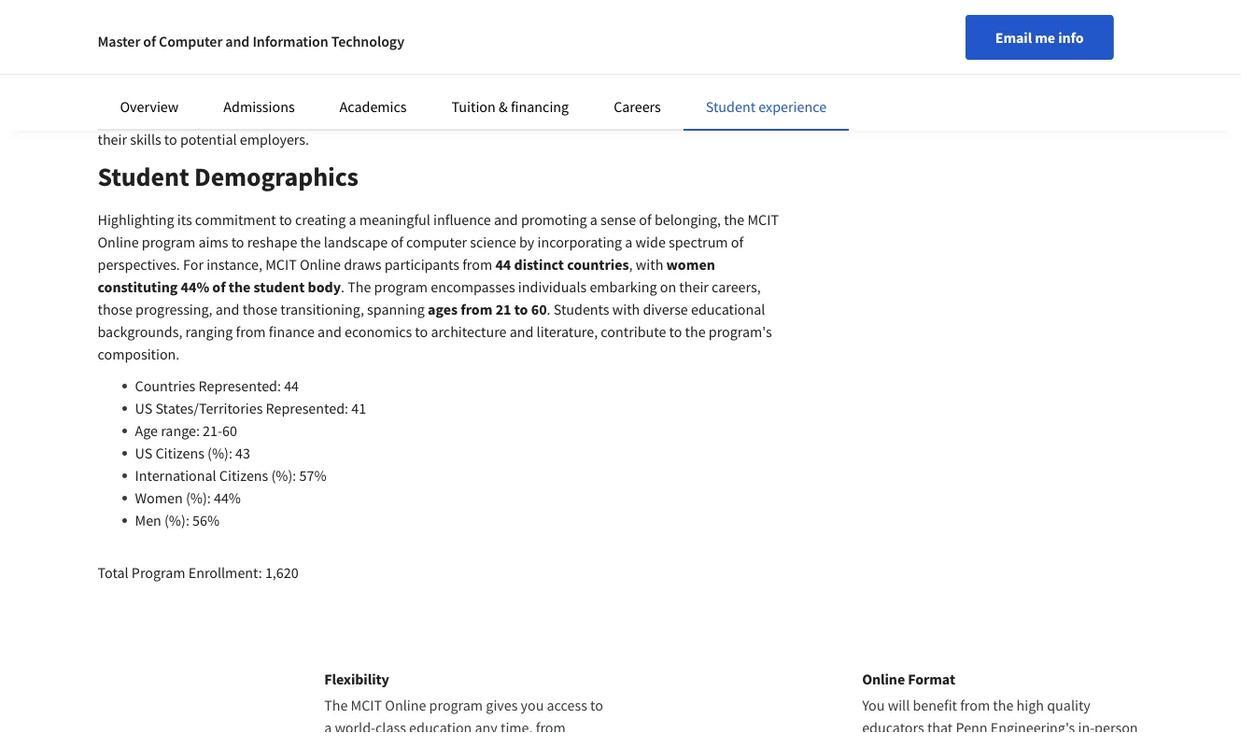 Task type: vqa. For each thing, say whether or not it's contained in the screenshot.
student
yes



Task type: describe. For each thing, give the bounding box(es) containing it.
from inside . students with diverse educational backgrounds, ranging from finance and economics to architecture and literature, contribute to the program's composition.
[[236, 322, 266, 341]]

to inside flexibility the mcit online program gives you access to a world-class education any time, fro
[[591, 696, 604, 715]]

master
[[98, 32, 140, 50]]

from down encompasses
[[461, 300, 493, 319]]

student experience
[[706, 97, 827, 116]]

highlighting its commitment to creating a meaningful influence and promoting a sense of belonging, the mcit online program aims to reshape the landscape of computer science by incorporating a wide spectrum of perspectives. for instance, mcit online draws participants from
[[98, 210, 779, 274]]

have
[[308, 18, 338, 36]]

side
[[613, 85, 642, 104]]

(eir) program connects students with senior-level leaders from some of today's top tech companies. executives in residence will lead workshops, mentor students, provide networking opportunities, give students real-world perspectives on industry trends, and more. students can also partake in
[[98, 40, 788, 104]]

students up connects
[[251, 18, 305, 36]]

the for . the program encompasses individuals embarking on their careers, those progressing, and those transitioning, spanning
[[348, 278, 371, 296]]

1 vertical spatial citizens
[[219, 466, 268, 485]]

educational
[[691, 300, 766, 319]]

spanning
[[367, 300, 425, 319]]

to left hands-
[[384, 18, 397, 36]]

. for the
[[341, 278, 345, 296]]

economics
[[345, 322, 412, 341]]

range:
[[161, 421, 200, 440]]

of down meaningful
[[391, 233, 404, 251]]

​to
[[164, 130, 177, 149]]

students inside (eir) program connects students with senior-level leaders from some of today's top tech companies. executives in residence will lead workshops, mentor students, provide networking opportunities, give students real-world perspectives on industry trends, and more. students can also partake in
[[435, 85, 490, 104]]

(%): up 56%
[[186, 489, 211, 507]]

executives inside (eir) program connects students with senior-level leaders from some of today's top tech companies. executives in residence will lead workshops, mentor students, provide networking opportunities, give students real-world perspectives on industry trends, and more. students can also partake in
[[98, 63, 163, 81]]

program inside flexibility the mcit online program gives you access to a world-class education any time, fro
[[429, 696, 483, 715]]

from inside 'highlighting its commitment to creating a meaningful influence and promoting a sense of belonging, the mcit online program aims to reshape the landscape of computer science by incorporating a wide spectrum of perspectives. for instance, mcit online draws participants from'
[[463, 255, 493, 274]]

online up body
[[300, 255, 341, 274]]

student demographics
[[98, 160, 359, 193]]

of inside women constituting 44% of the student body
[[212, 278, 226, 296]]

collaboration
[[303, 107, 393, 126]]

0 horizontal spatial in
[[166, 63, 178, 81]]

program inside 'highlighting its commitment to creating a meaningful influence and promoting a sense of belonging, the mcit online program aims to reshape the landscape of computer science by incorporating a wide spectrum of perspectives. for instance, mcit online draws participants from'
[[142, 233, 196, 251]]

2 us from the top
[[135, 444, 153, 463]]

(%): right men at bottom
[[164, 511, 190, 530]]

will inside (eir) program connects students with senior-level leaders from some of today's top tech companies. executives in residence will lead workshops, mentor students, provide networking opportunities, give students real-world perspectives on industry trends, and more. students can also partake in
[[244, 63, 266, 81]]

a left sense
[[590, 210, 598, 229]]

student
[[254, 278, 305, 296]]

44 inside countries represented: 44 us states/territories represented: 41 age range: 21-60 us citizens (%): 43 international citizens (%): 57% women (%): 44% men (%): 56%
[[284, 377, 299, 395]]

1 horizontal spatial 60
[[531, 300, 547, 319]]

0 vertical spatial represented:
[[199, 377, 281, 395]]

workshops,
[[299, 63, 371, 81]]

1 those from the left
[[98, 300, 133, 319]]

more.
[[395, 85, 432, 104]]

in
[[98, 18, 110, 36]]

employers.
[[240, 130, 309, 149]]

of inside (eir) program connects students with senior-level leaders from some of today's top tech companies. executives in residence will lead workshops, mentor students, provide networking opportunities, give students real-world perspectives on industry trends, and more. students can also partake in
[[598, 40, 610, 59]]

embarking
[[590, 278, 657, 296]]

instance,
[[207, 255, 263, 274]]

and down transitioning,
[[318, 322, 342, 341]]

time,
[[501, 719, 533, 734]]

advancement,
[[98, 107, 192, 126]]

of right spectrum
[[732, 233, 744, 251]]

technology
[[331, 32, 405, 50]]

in addition, mcit online students have access to hands-on, career development initiatives. the
[[98, 18, 689, 36]]

with for ,
[[636, 255, 664, 274]]

44 distinct countries , with
[[496, 255, 667, 274]]

where
[[598, 107, 636, 126]]

commitment
[[195, 210, 276, 229]]

landscape
[[324, 233, 388, 251]]

will inside online format you will benefit from the high quality educators that penn engineering's in-perso
[[888, 696, 910, 715]]

projects
[[645, 85, 699, 104]]

1 us from the top
[[135, 399, 153, 418]]

. students with diverse educational backgrounds, ranging from finance and economics to architecture and literature, contribute to the program's composition.
[[98, 300, 773, 364]]

education
[[409, 719, 472, 734]]

to down ages
[[415, 322, 428, 341]]

and inside side projects for advancement, refinement and collaboration
[[275, 107, 300, 126]]

students inside . students with diverse educational backgrounds, ranging from finance and economics to architecture and literature, contribute to the program's composition.
[[554, 300, 610, 319]]

level
[[447, 40, 476, 59]]

me
[[1036, 28, 1056, 47]]

high
[[1017, 696, 1045, 715]]

a inside flexibility the mcit online program gives you access to a world-class education any time, fro
[[324, 719, 332, 734]]

companies.
[[716, 40, 788, 59]]

showcase
[[722, 107, 783, 126]]

academics link
[[340, 97, 407, 116]]

to right 21
[[515, 300, 528, 319]]

belonging,
[[655, 210, 721, 229]]

with for students
[[373, 40, 400, 59]]

aims
[[199, 233, 228, 251]]

development
[[509, 18, 592, 36]]

and inside . the program encompasses individuals embarking on their careers, those progressing, and those transitioning, spanning
[[216, 300, 240, 319]]

program inside . the program encompasses individuals embarking on their careers, those progressing, and those transitioning, spanning
[[374, 278, 428, 296]]

1,620
[[265, 563, 299, 582]]

41
[[352, 399, 366, 418]]

skills
[[130, 130, 161, 149]]

careers link
[[614, 97, 661, 116]]

side projects for advancement, refinement and collaboration
[[98, 85, 721, 126]]

countries
[[567, 255, 629, 274]]

ranging
[[186, 322, 233, 341]]

opportunities,
[[609, 63, 698, 81]]

initiatives.
[[595, 18, 660, 36]]

the inside women constituting 44% of the student body
[[229, 278, 251, 296]]

backgrounds,
[[98, 322, 183, 341]]

meaningful
[[360, 210, 431, 229]]

demographics
[[194, 160, 359, 193]]

give
[[701, 63, 727, 81]]

quality
[[1048, 696, 1091, 715]]

and inside (eir) program connects students with senior-level leaders from some of today's top tech companies. executives in residence will lead workshops, mentor students, provide networking opportunities, give students real-world perspectives on industry trends, and more. students can also partake in
[[368, 85, 392, 104]]

in inside executives in residence
[[762, 18, 775, 36]]

partake
[[547, 85, 595, 104]]

students up 'workshops,'
[[316, 40, 370, 59]]

master of computer and information technology
[[98, 32, 405, 50]]

gives
[[486, 696, 518, 715]]

senior-
[[403, 40, 447, 59]]

engineering's
[[991, 719, 1076, 734]]

to down commitment
[[231, 233, 244, 251]]

literature,
[[537, 322, 598, 341]]

of right master
[[143, 32, 156, 50]]

sense
[[601, 210, 637, 229]]

info
[[1059, 28, 1084, 47]]

you
[[521, 696, 544, 715]]

summer
[[464, 107, 515, 126]]

influence
[[434, 210, 491, 229]]

(eir)
[[167, 40, 197, 59]]

contribute
[[601, 322, 667, 341]]

highlighting
[[98, 210, 174, 229]]

1 vertical spatial represented:
[[266, 399, 349, 418]]

(sparc),
[[396, 107, 450, 126]]

industry
[[266, 85, 318, 104]]

the inside online format you will benefit from the high quality educators that penn engineering's in-perso
[[994, 696, 1014, 715]]

a left wide
[[625, 233, 633, 251]]

incorporating
[[538, 233, 622, 251]]

class
[[376, 719, 406, 734]]

and up residence
[[226, 32, 250, 50]]

&
[[499, 97, 508, 116]]

countries represented: 44 us states/territories represented: 41 age range: 21-60 us citizens (%): 43 international citizens (%): 57% women (%): 44% men (%): 56%
[[135, 377, 366, 530]]

the down creating
[[300, 233, 321, 251]]

admissions link
[[224, 97, 295, 116]]

email
[[996, 28, 1033, 47]]

tech
[[685, 40, 713, 59]]



Task type: locate. For each thing, give the bounding box(es) containing it.
1 horizontal spatial those
[[243, 300, 278, 319]]

in left side
[[598, 85, 610, 104]]

0 horizontal spatial will
[[244, 63, 266, 81]]

online up you
[[863, 670, 906, 689]]

tuition & financing link
[[452, 97, 569, 116]]

constituting
[[98, 278, 178, 296]]

provide
[[484, 63, 532, 81]]

on up refinement
[[247, 85, 263, 104]]

0 vertical spatial .
[[341, 278, 345, 296]]

student experience link
[[706, 97, 827, 116]]

mcit up "student" on the top of page
[[266, 255, 297, 274]]

1 horizontal spatial .
[[547, 300, 551, 319]]

to
[[384, 18, 397, 36], [279, 210, 292, 229], [231, 233, 244, 251], [515, 300, 528, 319], [415, 322, 428, 341], [670, 322, 683, 341], [591, 696, 604, 715]]

encompasses
[[431, 278, 516, 296]]

program
[[132, 563, 186, 582]]

0 vertical spatial can
[[493, 85, 516, 104]]

60 inside countries represented: 44 us states/territories represented: 41 age range: 21-60 us citizens (%): 43 international citizens (%): 57% women (%): 44% men (%): 56%
[[222, 421, 237, 440]]

0 horizontal spatial executives
[[98, 63, 163, 81]]

hands-
[[400, 18, 444, 36]]

students up the literature, at left top
[[554, 300, 610, 319]]

1 vertical spatial will
[[888, 696, 910, 715]]

online down highlighting
[[98, 233, 139, 251]]

1 vertical spatial 60
[[222, 421, 237, 440]]

will
[[244, 63, 266, 81], [888, 696, 910, 715]]

with down embarking
[[613, 300, 640, 319]]

to up 'reshape'
[[279, 210, 292, 229]]

. down individuals
[[547, 300, 551, 319]]

format
[[908, 670, 956, 689]]

leaders
[[479, 40, 525, 59]]

on inside . the program encompasses individuals embarking on their careers, those progressing, and those transitioning, spanning
[[660, 278, 677, 296]]

the down diverse on the top right of page
[[686, 322, 706, 341]]

1 horizontal spatial students
[[554, 300, 610, 319]]

flexibility
[[324, 670, 389, 689]]

their inside (sparc), a summer competition where students can showcase their skills ​to potential employers.
[[98, 130, 127, 149]]

penn
[[956, 719, 988, 734]]

0 vertical spatial students
[[435, 85, 490, 104]]

44% up 56%
[[214, 489, 241, 507]]

and up the ranging
[[216, 300, 240, 319]]

student down give
[[706, 97, 756, 116]]

a left summer at left
[[453, 107, 461, 126]]

2 horizontal spatial in
[[762, 18, 775, 36]]

spectrum
[[669, 233, 729, 251]]

careers,
[[712, 278, 761, 296]]

0 horizontal spatial on
[[247, 85, 263, 104]]

2 vertical spatial with
[[613, 300, 640, 319]]

from left finance
[[236, 322, 266, 341]]

online format you will benefit from the high quality educators that penn engineering's in-perso
[[863, 670, 1139, 734]]

from inside (eir) program connects students with senior-level leaders from some of today's top tech companies. executives in residence will lead workshops, mentor students, provide networking opportunities, give students real-world perspectives on industry trends, and more. students can also partake in
[[528, 40, 558, 59]]

us down "age"
[[135, 444, 153, 463]]

0 horizontal spatial their
[[98, 130, 127, 149]]

1 vertical spatial the
[[348, 278, 371, 296]]

online inside flexibility the mcit online program gives you access to a world-class education any time, fro
[[385, 696, 427, 715]]

by
[[520, 233, 535, 251]]

their inside . the program encompasses individuals embarking on their careers, those progressing, and those transitioning, spanning
[[680, 278, 709, 296]]

0 vertical spatial with
[[373, 40, 400, 59]]

. inside . students with diverse educational backgrounds, ranging from finance and economics to architecture and literature, contribute to the program's composition.
[[547, 300, 551, 319]]

and inside 'highlighting its commitment to creating a meaningful influence and promoting a sense of belonging, the mcit online program aims to reshape the landscape of computer science by incorporating a wide spectrum of perspectives. for instance, mcit online draws participants from'
[[494, 210, 518, 229]]

program up education
[[429, 696, 483, 715]]

body
[[308, 278, 341, 296]]

. the program encompasses individuals embarking on their careers, those progressing, and those transitioning, spanning
[[98, 278, 761, 319]]

residence
[[181, 63, 241, 81]]

0 horizontal spatial citizens
[[155, 444, 205, 463]]

0 horizontal spatial 44%
[[181, 278, 209, 296]]

women
[[667, 255, 716, 274]]

their down women
[[680, 278, 709, 296]]

their left skills
[[98, 130, 127, 149]]

1 horizontal spatial can
[[697, 107, 719, 126]]

the up top
[[663, 18, 686, 36]]

57%
[[300, 466, 327, 485]]

today's
[[613, 40, 658, 59]]

1 horizontal spatial 44
[[496, 255, 511, 274]]

60 up '43'
[[222, 421, 237, 440]]

1 vertical spatial in
[[166, 63, 178, 81]]

addition,
[[113, 18, 169, 36]]

perspectives.
[[98, 255, 180, 274]]

will left lead
[[244, 63, 266, 81]]

a inside (sparc), a summer competition where students can showcase their skills ​to potential employers.
[[453, 107, 461, 126]]

1 horizontal spatial their
[[680, 278, 709, 296]]

0 horizontal spatial those
[[98, 300, 133, 319]]

1 horizontal spatial 44%
[[214, 489, 241, 507]]

and down industry
[[275, 107, 300, 126]]

1 vertical spatial access
[[547, 696, 588, 715]]

0 horizontal spatial students
[[435, 85, 490, 104]]

with inside (eir) program connects students with senior-level leaders from some of today's top tech companies. executives in residence will lead workshops, mentor students, provide networking opportunities, give students real-world perspectives on industry trends, and more. students can also partake in
[[373, 40, 400, 59]]

also
[[519, 85, 544, 104]]

access right have
[[341, 18, 382, 36]]

connects
[[256, 40, 313, 59]]

0 vertical spatial the
[[663, 18, 686, 36]]

for
[[702, 85, 721, 104]]

program up spanning
[[374, 278, 428, 296]]

1 vertical spatial 44%
[[214, 489, 241, 507]]

0 horizontal spatial access
[[341, 18, 382, 36]]

0 horizontal spatial student
[[98, 160, 189, 193]]

represented: left the 41
[[266, 399, 349, 418]]

executives inside executives in residence
[[689, 18, 759, 36]]

students inside (sparc), a summer competition where students can showcase their skills ​to potential employers.
[[639, 107, 694, 126]]

citizens down '43'
[[219, 466, 268, 485]]

in up companies.
[[762, 18, 775, 36]]

executives in residence
[[98, 18, 775, 59]]

executives down residence
[[98, 63, 163, 81]]

56%
[[193, 511, 220, 530]]

email me info
[[996, 28, 1084, 47]]

44% down for at the left of the page
[[181, 278, 209, 296]]

the down draws
[[348, 278, 371, 296]]

0 vertical spatial citizens
[[155, 444, 205, 463]]

the down instance,
[[229, 278, 251, 296]]

the
[[724, 210, 745, 229], [300, 233, 321, 251], [229, 278, 251, 296], [686, 322, 706, 341], [994, 696, 1014, 715]]

from up encompasses
[[463, 255, 493, 274]]

student for student demographics
[[98, 160, 189, 193]]

0 vertical spatial student
[[706, 97, 756, 116]]

its
[[177, 210, 192, 229]]

0 horizontal spatial 44
[[284, 377, 299, 395]]

will up educators
[[888, 696, 910, 715]]

2 vertical spatial in
[[598, 85, 610, 104]]

ages from 21 to 60
[[428, 300, 547, 319]]

1 vertical spatial with
[[636, 255, 664, 274]]

1 vertical spatial students
[[554, 300, 610, 319]]

1 horizontal spatial student
[[706, 97, 756, 116]]

draws
[[344, 255, 382, 274]]

men
[[135, 511, 161, 530]]

0 vertical spatial 44
[[496, 255, 511, 274]]

0 vertical spatial on
[[247, 85, 263, 104]]

0 vertical spatial 60
[[531, 300, 547, 319]]

the inside flexibility the mcit online program gives you access to a world-class education any time, fro
[[324, 696, 348, 715]]

. for students
[[547, 300, 551, 319]]

the left high
[[994, 696, 1014, 715]]

,
[[629, 255, 633, 274]]

and down 21
[[510, 322, 534, 341]]

program down its
[[142, 233, 196, 251]]

in down (eir)
[[166, 63, 178, 81]]

executives up tech
[[689, 18, 759, 36]]

flexibility the mcit online program gives you access to a world-class education any time, fro
[[324, 670, 604, 734]]

program inside (eir) program connects students with senior-level leaders from some of today's top tech companies. executives in residence will lead workshops, mentor students, provide networking opportunities, give students real-world perspectives on industry trends, and more. students can also partake in
[[200, 40, 253, 59]]

can inside (eir) program connects students with senior-level leaders from some of today's top tech companies. executives in residence will lead workshops, mentor students, provide networking opportunities, give students real-world perspectives on industry trends, and more. students can also partake in
[[493, 85, 516, 104]]

a up landscape
[[349, 210, 357, 229]]

architecture
[[431, 322, 507, 341]]

0 horizontal spatial can
[[493, 85, 516, 104]]

from inside online format you will benefit from the high quality educators that penn engineering's in-perso
[[961, 696, 991, 715]]

1 vertical spatial student
[[98, 160, 189, 193]]

online inside online format you will benefit from the high quality educators that penn engineering's in-perso
[[863, 670, 906, 689]]

0 vertical spatial will
[[244, 63, 266, 81]]

students down the projects on the right of the page
[[639, 107, 694, 126]]

the inside . the program encompasses individuals embarking on their careers, those progressing, and those transitioning, spanning
[[348, 278, 371, 296]]

mcit up world-
[[351, 696, 382, 715]]

online up residence
[[207, 18, 248, 36]]

(sparc), a summer competition where students can showcase their skills ​to potential employers.
[[98, 107, 783, 149]]

real-
[[98, 85, 126, 104]]

the for flexibility the mcit online program gives you access to a world-class education any time, fro
[[324, 696, 348, 715]]

. down draws
[[341, 278, 345, 296]]

from down development
[[528, 40, 558, 59]]

in
[[762, 18, 775, 36], [166, 63, 178, 81], [598, 85, 610, 104]]

(%): left '43'
[[207, 444, 233, 463]]

progressing,
[[136, 300, 213, 319]]

to right you
[[591, 696, 604, 715]]

student down skills
[[98, 160, 189, 193]]

for
[[183, 255, 204, 274]]

on up diverse on the top right of page
[[660, 278, 677, 296]]

the inside . students with diverse educational backgrounds, ranging from finance and economics to architecture and literature, contribute to the program's composition.
[[686, 322, 706, 341]]

women
[[135, 489, 183, 507]]

21
[[496, 300, 512, 319]]

students
[[251, 18, 305, 36], [316, 40, 370, 59], [730, 63, 784, 81], [639, 107, 694, 126]]

60
[[531, 300, 547, 319], [222, 421, 237, 440]]

student for student experience
[[706, 97, 756, 116]]

can down for
[[697, 107, 719, 126]]

1 vertical spatial executives
[[98, 63, 163, 81]]

benefit
[[913, 696, 958, 715]]

email me info button
[[966, 15, 1114, 60]]

science
[[470, 233, 517, 251]]

a left world-
[[324, 719, 332, 734]]

1 vertical spatial 44
[[284, 377, 299, 395]]

access inside flexibility the mcit online program gives you access to a world-class education any time, fro
[[547, 696, 588, 715]]

represented: up states/territories
[[199, 377, 281, 395]]

to down diverse on the top right of page
[[670, 322, 683, 341]]

overview link
[[120, 97, 179, 116]]

mcit up 'careers,'
[[748, 210, 779, 229]]

of down instance,
[[212, 278, 226, 296]]

can inside (sparc), a summer competition where students can showcase their skills ​to potential employers.
[[697, 107, 719, 126]]

1 horizontal spatial on
[[660, 278, 677, 296]]

1 vertical spatial .
[[547, 300, 551, 319]]

mentor
[[374, 63, 420, 81]]

0 vertical spatial access
[[341, 18, 382, 36]]

online up class
[[385, 696, 427, 715]]

student
[[706, 97, 756, 116], [98, 160, 189, 193]]

citizens down range:
[[155, 444, 205, 463]]

2 those from the left
[[243, 300, 278, 319]]

44 down science
[[496, 255, 511, 274]]

1 horizontal spatial will
[[888, 696, 910, 715]]

of up wide
[[639, 210, 652, 229]]

those down "student" on the top of page
[[243, 300, 278, 319]]

information
[[253, 32, 329, 50]]

world-
[[335, 719, 376, 734]]

2 vertical spatial the
[[324, 696, 348, 715]]

0 vertical spatial their
[[98, 130, 127, 149]]

0 horizontal spatial 60
[[222, 421, 237, 440]]

access right you
[[547, 696, 588, 715]]

computer
[[159, 32, 223, 50]]

lead
[[269, 63, 296, 81]]

you
[[863, 696, 885, 715]]

from up 'penn'
[[961, 696, 991, 715]]

mcit inside flexibility the mcit online program gives you access to a world-class education any time, fro
[[351, 696, 382, 715]]

on inside (eir) program connects students with senior-level leaders from some of today's top tech companies. executives in residence will lead workshops, mentor students, provide networking opportunities, give students real-world perspectives on industry trends, and more. students can also partake in
[[247, 85, 263, 104]]

the up world-
[[324, 696, 348, 715]]

1 horizontal spatial executives
[[689, 18, 759, 36]]

us up "age"
[[135, 399, 153, 418]]

1 horizontal spatial in
[[598, 85, 610, 104]]

women constituting 44% of the student body
[[98, 255, 716, 296]]

refinement
[[195, 107, 272, 126]]

with right ,
[[636, 255, 664, 274]]

1 vertical spatial us
[[135, 444, 153, 463]]

with down in addition, mcit online students have access to hands-on, career development initiatives. the
[[373, 40, 400, 59]]

financing
[[511, 97, 569, 116]]

1 horizontal spatial access
[[547, 696, 588, 715]]

0 vertical spatial in
[[762, 18, 775, 36]]

executives
[[689, 18, 759, 36], [98, 63, 163, 81]]

trends,
[[321, 85, 365, 104]]

of right some on the top
[[598, 40, 610, 59]]

and up science
[[494, 210, 518, 229]]

0 horizontal spatial .
[[341, 278, 345, 296]]

enrollment:
[[188, 563, 262, 582]]

overview
[[120, 97, 179, 116]]

44% inside countries represented: 44 us states/territories represented: 41 age range: 21-60 us citizens (%): 43 international citizens (%): 57% women (%): 44% men (%): 56%
[[214, 489, 241, 507]]

0 vertical spatial us
[[135, 399, 153, 418]]

mcit up (eir)
[[172, 18, 204, 36]]

those down "constituting"
[[98, 300, 133, 319]]

(%): left 57%
[[271, 466, 297, 485]]

1 vertical spatial on
[[660, 278, 677, 296]]

1 vertical spatial their
[[680, 278, 709, 296]]

0 vertical spatial executives
[[689, 18, 759, 36]]

1 horizontal spatial citizens
[[219, 466, 268, 485]]

44 down finance
[[284, 377, 299, 395]]

of
[[143, 32, 156, 50], [598, 40, 610, 59], [639, 210, 652, 229], [391, 233, 404, 251], [732, 233, 744, 251], [212, 278, 226, 296]]

students down students,
[[435, 85, 490, 104]]

tuition
[[452, 97, 496, 116]]

can down provide
[[493, 85, 516, 104]]

44% inside women constituting 44% of the student body
[[181, 278, 209, 296]]

1 vertical spatial can
[[697, 107, 719, 126]]

and down mentor
[[368, 85, 392, 104]]

60 down individuals
[[531, 300, 547, 319]]

0 vertical spatial 44%
[[181, 278, 209, 296]]

networking
[[535, 63, 606, 81]]

with inside . students with diverse educational backgrounds, ranging from finance and economics to architecture and literature, contribute to the program's composition.
[[613, 300, 640, 319]]

43
[[236, 444, 250, 463]]

students down companies.
[[730, 63, 784, 81]]

program up residence
[[200, 40, 253, 59]]

the up spectrum
[[724, 210, 745, 229]]

. inside . the program encompasses individuals embarking on their careers, those progressing, and those transitioning, spanning
[[341, 278, 345, 296]]



